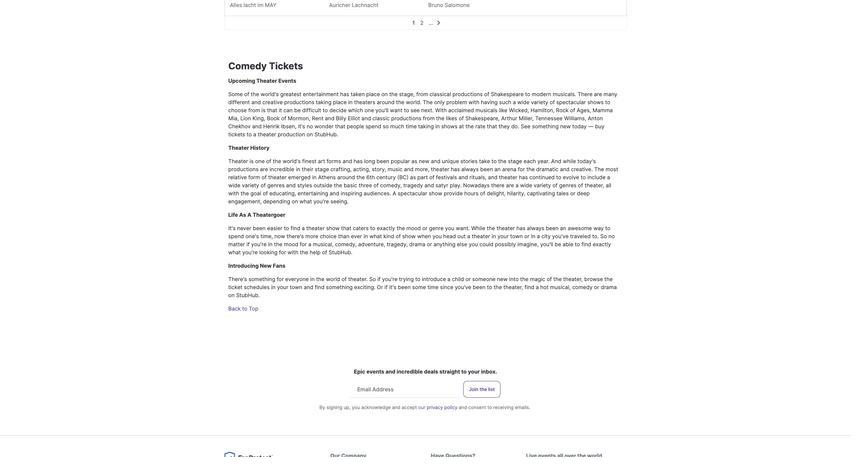 Task type: vqa. For each thing, say whether or not it's contained in the screenshot.
the spend to the top
yes



Task type: describe. For each thing, give the bounding box(es) containing it.
a up since
[[448, 276, 451, 283]]

century
[[377, 174, 396, 181]]

no inside it's never been easier to find a theater show that caters to exactly the mood or genre you want. while the theater has always been an awesome way to spend one's time, now there's more choice than ever in what kind of show when you head out a theater in your town or in a city you've traveled to. so no matter if you're in the mood for a musical, comedy, adventure, tragedy, drama or anything else you could possibly imagine, you'll be able to find exactly what you're looking for with the help of stubhub.
[[609, 233, 615, 240]]

time inside the there's something for everyone in the world of theater. so if you're trying to introduce a child or someone new into the magic of the theater, browse the ticket schedules in your town and find something exciting. or if it's been some time since you've been to the theater, find a hot musical, comedy or drama on stubhub.
[[428, 284, 439, 291]]

0 vertical spatial shows
[[588, 99, 604, 106]]

wicked,
[[509, 107, 529, 114]]

in down with
[[436, 123, 440, 130]]

of up williams,
[[570, 107, 576, 114]]

and up educating,
[[286, 182, 296, 189]]

1 vertical spatial from
[[248, 107, 260, 114]]

so inside it's never been easier to find a theater show that caters to exactly the mood or genre you want. while the theater has always been an awesome way to spend one's time, now there's more choice than ever in what kind of show when you head out a theater in your town or in a city you've traveled to. so no matter if you're in the mood for a musical, comedy, adventure, tragedy, drama or anything else you could possibly imagine, you'll be able to find exactly what you're looking for with the help of stubhub.
[[601, 233, 607, 240]]

has up acting,
[[354, 158, 363, 165]]

productions up problem
[[453, 91, 483, 98]]

difficult
[[302, 107, 321, 114]]

up,
[[344, 405, 351, 411]]

an inside theater is one of the world's finest art forms and has long been popular as new and unique stories take to the stage each year. and while today's productions are incredible in their stage crafting, acting, story, music and more, theater has always been an arena for the dramatic and creative. the most relative form of theater emerged in athens around the 6th century (bc) as part of festivals and rituals, and theater has continued to evolve to include a wide variety of genres and styles outside the basic three of comedy, tragedy and satyr play. nowadays there are a wide variety of genres of theater, all with the goal of educating, entertaining and inspiring audiences. a spectacular show provide hours of delight, hilarity, captivating tales or deep engagement, depending on what you're seeing.
[[495, 166, 501, 173]]

likes
[[446, 115, 457, 122]]

of up hamilton,
[[550, 99, 555, 106]]

a left hot at the right bottom
[[536, 284, 539, 291]]

for inside theater is one of the world's finest art forms and has long been popular as new and unique stories take to the stage each year. and while today's productions are incredible in their stage crafting, acting, story, music and more, theater has always been an arena for the dramatic and creative. the most relative form of theater emerged in athens around the 6th century (bc) as part of festivals and rituals, and theater has continued to evolve to include a wide variety of genres and styles outside the basic three of comedy, tragedy and satyr play. nowadays there are a wide variety of genres of theater, all with the goal of educating, entertaining and inspiring audiences. a spectacular show provide hours of delight, hilarity, captivating tales or deep engagement, depending on what you're seeing.
[[518, 166, 525, 173]]

rate
[[476, 123, 486, 130]]

of up tragedy,
[[396, 233, 401, 240]]

of up audiences.
[[374, 182, 379, 189]]

2 vertical spatial something
[[326, 284, 353, 291]]

creative
[[263, 99, 283, 106]]

stubhub. inside it's never been easier to find a theater show that caters to exactly the mood or genre you want. while the theater has always been an awesome way to spend one's time, now there's more choice than ever in what kind of show when you head out a theater in your town or in a city you've traveled to. so no matter if you're in the mood for a musical, comedy, adventure, tragedy, drama or anything else you could possibly imagine, you'll be able to find exactly what you're looking for with the help of stubhub.
[[329, 249, 353, 256]]

looking
[[259, 249, 278, 256]]

arthur
[[501, 115, 518, 122]]

straight
[[440, 369, 460, 376]]

and up wonder
[[325, 115, 335, 122]]

1 vertical spatial theater,
[[564, 276, 583, 283]]

much
[[390, 123, 404, 130]]

alles lacht im may
[[230, 2, 277, 8]]

that right rate
[[487, 123, 497, 130]]

been up one's
[[253, 225, 266, 232]]

browse
[[585, 276, 603, 283]]

1 vertical spatial a
[[248, 212, 252, 219]]

more
[[306, 233, 319, 240]]

join
[[469, 387, 479, 393]]

0 horizontal spatial what
[[228, 249, 241, 256]]

stubhub. inside some of the world's greatest entertainment has taken place on the stage, from classical productions of shakespeare to modern musicals. there are many different and creative productions taking place in theaters around the world. the only problem with having such a wide variety of spectacular shows to choose from is that it can be difficult to decide which one you'll want to see next. with acclaimed musicals like wicked, hamilton, rock of ages, mamma mia, lion king, book of mormon, rent and billy elliot and classic productions from the likes of shakespeare, arthur miller, tennessee williams, anton chekhov and henrik ibsen, it's no wonder that people spend so much time taking in shows at the rate that they do. see something new today — buy tickets to a theater production on stubhub.
[[315, 131, 338, 138]]

drama inside the there's something for everyone in the world of theater. so if you're trying to introduce a child or someone new into the magic of the theater, browse the ticket schedules in your town and find something exciting. or if it's been some time since you've been to the theater, find a hot musical, comedy or drama on stubhub.
[[601, 284, 617, 291]]

awesome
[[568, 225, 592, 232]]

privacy policy link
[[427, 405, 458, 411]]

0 vertical spatial theater
[[257, 78, 277, 84]]

there's something for everyone in the world of theater. so if you're trying to introduce a child or someone new into the magic of the theater, browse the ticket schedules in your town and find something exciting. or if it's been some time since you've been to the theater, find a hot musical, comedy or drama on stubhub.
[[228, 276, 617, 299]]

1 horizontal spatial place
[[366, 91, 380, 98]]

0 horizontal spatial show
[[326, 225, 340, 232]]

buy
[[595, 123, 605, 130]]

new inside the there's something for everyone in the world of theater. so if you're trying to introduce a child or someone new into the magic of the theater, browse the ticket schedules in your town and find something exciting. or if it's been some time since you've been to the theater, find a hot musical, comedy or drama on stubhub.
[[497, 276, 508, 283]]

outside
[[314, 182, 333, 189]]

of up different
[[244, 91, 249, 98]]

and up (bc)
[[404, 166, 414, 173]]

entertaining
[[298, 190, 328, 197]]

there
[[491, 182, 505, 189]]

consent
[[469, 405, 486, 411]]

book
[[267, 115, 280, 122]]

0 horizontal spatial stage
[[315, 166, 329, 173]]

forms
[[327, 158, 341, 165]]

and down part
[[425, 182, 434, 189]]

wonder
[[315, 123, 334, 130]]

in up emerged
[[296, 166, 300, 173]]

a right 'such' on the right top of the page
[[513, 99, 516, 106]]

fans
[[273, 263, 286, 270]]

0 horizontal spatial something
[[249, 276, 275, 283]]

theater down arena
[[499, 174, 518, 181]]

the left help
[[300, 249, 308, 256]]

1 vertical spatial incredible
[[397, 369, 423, 376]]

most
[[606, 166, 619, 173]]

the up tragedy,
[[397, 225, 405, 232]]

the down each
[[527, 166, 535, 173]]

people
[[347, 123, 364, 130]]

of up deep
[[578, 182, 583, 189]]

be inside some of the world's greatest entertainment has taken place on the stage, from classical productions of shakespeare to modern musicals. there are many different and creative productions taking place in theaters around the world. the only problem with having such a wide variety of spectacular shows to choose from is that it can be difficult to decide which one you'll want to see next. with acclaimed musicals like wicked, hamilton, rock of ages, mamma mia, lion king, book of mormon, rent and billy elliot and classic productions from the likes of shakespeare, arthur miller, tennessee williams, anton chekhov and henrik ibsen, it's no wonder that people spend so much time taking in shows at the rate that they do. see something new today — buy tickets to a theater production on stubhub.
[[294, 107, 301, 114]]

and up seeing.
[[330, 190, 339, 197]]

evolve
[[563, 174, 580, 181]]

you're down one's
[[251, 241, 267, 248]]

educating,
[[270, 190, 296, 197]]

2 horizontal spatial what
[[370, 233, 382, 240]]

of up having
[[484, 91, 490, 98]]

1 vertical spatial exactly
[[593, 241, 611, 248]]

rituals,
[[470, 174, 487, 181]]

when
[[417, 233, 431, 240]]

hot
[[541, 284, 549, 291]]

with inside some of the world's greatest entertainment has taken place on the stage, from classical productions of shakespeare to modern musicals. there are many different and creative productions taking place in theaters around the world. the only problem with having such a wide variety of spectacular shows to choose from is that it can be difficult to decide which one you'll want to see next. with acclaimed musicals like wicked, hamilton, rock of ages, mamma mia, lion king, book of mormon, rent and billy elliot and classic productions from the likes of shakespeare, arthur miller, tennessee williams, anton chekhov and henrik ibsen, it's no wonder that people spend so much time taking in shows at the rate that they do. see something new today — buy tickets to a theater production on stubhub.
[[469, 99, 480, 106]]

deals
[[424, 369, 438, 376]]

has inside it's never been easier to find a theater show that caters to exactly the mood or genre you want. while the theater has always been an awesome way to spend one's time, now there's more choice than ever in what kind of show when you head out a theater in your town or in a city you've traveled to. so no matter if you're in the mood for a musical, comedy, adventure, tragedy, drama or anything else you could possibly imagine, you'll be able to find exactly what you're looking for with the help of stubhub.
[[517, 225, 526, 232]]

theater.
[[348, 276, 368, 283]]

1 horizontal spatial show
[[403, 233, 416, 240]]

into
[[509, 276, 519, 283]]

tales
[[557, 190, 569, 197]]

one inside some of the world's greatest entertainment has taken place on the stage, from classical productions of shakespeare to modern musicals. there are many different and creative productions taking place in theaters around the world. the only problem with having such a wide variety of spectacular shows to choose from is that it can be difficult to decide which one you'll want to see next. with acclaimed musicals like wicked, hamilton, rock of ages, mamma mia, lion king, book of mormon, rent and billy elliot and classic productions from the likes of shakespeare, arthur miller, tennessee williams, anton chekhov and henrik ibsen, it's no wonder that people spend so much time taking in shows at the rate that they do. see something new today — buy tickets to a theater production on stubhub.
[[365, 107, 374, 114]]

the up want
[[396, 99, 405, 106]]

0 horizontal spatial mood
[[284, 241, 298, 248]]

classical
[[430, 91, 451, 98]]

adventure,
[[358, 241, 385, 248]]

help
[[310, 249, 321, 256]]

0 vertical spatial as
[[412, 158, 417, 165]]

0 vertical spatial mood
[[407, 225, 421, 232]]

the left stage,
[[390, 91, 398, 98]]

world's inside some of the world's greatest entertainment has taken place on the stage, from classical productions of shakespeare to modern musicals. there are many different and creative productions taking place in theaters around the world. the only problem with having such a wide variety of spectacular shows to choose from is that it can be difficult to decide which one you'll want to see next. with acclaimed musicals like wicked, hamilton, rock of ages, mamma mia, lion king, book of mormon, rent and billy elliot and classic productions from the likes of shakespeare, arthur miller, tennessee williams, anton chekhov and henrik ibsen, it's no wonder that people spend so much time taking in shows at the rate that they do. see something new today — buy tickets to a theater production on stubhub.
[[261, 91, 279, 98]]

today's
[[578, 158, 596, 165]]

for down the there's
[[300, 241, 307, 248]]

and inside the there's something for everyone in the world of theater. so if you're trying to introduce a child or someone new into the magic of the theater, browse the ticket schedules in your town and find something exciting. or if it's been some time since you've been to the theater, find a hot musical, comedy or drama on stubhub.
[[304, 284, 313, 291]]

0 vertical spatial taking
[[316, 99, 332, 106]]

a inside theater is one of the world's finest art forms and has long been popular as new and unique stories take to the stage each year. and while today's productions are incredible in their stage crafting, acting, story, music and more, theater has always been an arena for the dramatic and creative. the most relative form of theater emerged in athens around the 6th century (bc) as part of festivals and rituals, and theater has continued to evolve to include a wide variety of genres and styles outside the basic three of comedy, tragedy and satyr play. nowadays there are a wide variety of genres of theater, all with the goal of educating, entertaining and inspiring audiences. a spectacular show provide hours of delight, hilarity, captivating tales or deep engagement, depending on what you're seeing.
[[393, 190, 396, 197]]

the down upcoming theater events
[[251, 91, 259, 98]]

city
[[542, 233, 551, 240]]

the inside theater is one of the world's finest art forms and has long been popular as new and unique stories take to the stage each year. and while today's productions are incredible in their stage crafting, acting, story, music and more, theater has always been an arena for the dramatic and creative. the most relative form of theater emerged in athens around the 6th century (bc) as part of festivals and rituals, and theater has continued to evolve to include a wide variety of genres and styles outside the basic three of comedy, tragedy and satyr play. nowadays there are a wide variety of genres of theater, all with the goal of educating, entertaining and inspiring audiences. a spectacular show provide hours of delight, hilarity, captivating tales or deep engagement, depending on what you're seeing.
[[595, 166, 604, 173]]

that down creative
[[267, 107, 277, 114]]

to right straight on the right bottom of page
[[462, 369, 467, 376]]

the down acting,
[[357, 174, 365, 181]]

has inside some of the world's greatest entertainment has taken place on the stage, from classical productions of shakespeare to modern musicals. there are many different and creative productions taking place in theaters around the world. the only problem with having such a wide variety of spectacular shows to choose from is that it can be difficult to decide which one you'll want to see next. with acclaimed musicals like wicked, hamilton, rock of ages, mamma mia, lion king, book of mormon, rent and billy elliot and classic productions from the likes of shakespeare, arthur miller, tennessee williams, anton chekhov and henrik ibsen, it's no wonder that people spend so much time taking in shows at the rate that they do. see something new today — buy tickets to a theater production on stubhub.
[[340, 91, 349, 98]]

on inside theater is one of the world's finest art forms and has long been popular as new and unique stories take to the stage each year. and while today's productions are incredible in their stage crafting, acting, story, music and more, theater has always been an arena for the dramatic and creative. the most relative form of theater emerged in athens around the 6th century (bc) as part of festivals and rituals, and theater has continued to evolve to include a wide variety of genres and styles outside the basic three of comedy, tragedy and satyr play. nowadays there are a wide variety of genres of theater, all with the goal of educating, entertaining and inspiring audiences. a spectacular show provide hours of delight, hilarity, captivating tales or deep engagement, depending on what you're seeing.
[[292, 198, 298, 205]]

and up crafting,
[[343, 158, 352, 165]]

of up hot at the right bottom
[[547, 276, 552, 283]]

new inside theater is one of the world's finest art forms and has long been popular as new and unique stories take to the stage each year. and while today's productions are incredible in their stage crafting, acting, story, music and more, theater has always been an arena for the dramatic and creative. the most relative form of theater emerged in athens around the 6th century (bc) as part of festivals and rituals, and theater has continued to evolve to include a wide variety of genres and styles outside the basic three of comedy, tragedy and satyr play. nowadays there are a wide variety of genres of theater, all with the goal of educating, entertaining and inspiring audiences. a spectacular show provide hours of delight, hilarity, captivating tales or deep engagement, depending on what you're seeing.
[[419, 158, 430, 165]]

acting,
[[353, 166, 371, 173]]

2 horizontal spatial if
[[385, 284, 388, 291]]

—
[[589, 123, 594, 130]]

provide
[[444, 190, 463, 197]]

art
[[318, 158, 325, 165]]

in down "their"
[[312, 174, 317, 181]]

the left basic
[[334, 182, 342, 189]]

in up could
[[492, 233, 496, 240]]

of down acclaimed
[[459, 115, 464, 122]]

creative.
[[571, 166, 593, 173]]

our
[[418, 405, 426, 411]]

and right 'elliot' on the left of page
[[362, 115, 371, 122]]

while
[[472, 225, 485, 232]]

salomone
[[445, 2, 470, 8]]

has down each
[[519, 174, 528, 181]]

1 vertical spatial as
[[410, 174, 416, 181]]

it
[[279, 107, 282, 114]]

the up engagement, in the left of the page
[[241, 190, 249, 197]]

that down billy
[[335, 123, 345, 130]]

could
[[480, 241, 494, 248]]

the right at
[[466, 123, 474, 130]]

and right 'policy'
[[459, 405, 467, 411]]

you've inside it's never been easier to find a theater show that caters to exactly the mood or genre you want. while the theater has always been an awesome way to spend one's time, now there's more choice than ever in what kind of show when you head out a theater in your town or in a city you've traveled to. so no matter if you're in the mood for a musical, comedy, adventure, tragedy, drama or anything else you could possibly imagine, you'll be able to find exactly what you're looking for with the help of stubhub.
[[552, 233, 569, 240]]

mamma
[[593, 107, 613, 114]]

choice
[[320, 233, 337, 240]]

musical, inside the there's something for everyone in the world of theater. so if you're trying to introduce a child or someone new into the magic of the theater, browse the ticket schedules in your town and find something exciting. or if it's been some time since you've been to the theater, find a hot musical, comedy or drama on stubhub.
[[550, 284, 571, 291]]

and up play.
[[459, 174, 468, 181]]

want
[[390, 107, 403, 114]]

you down genre at the right of the page
[[433, 233, 442, 240]]

billy
[[336, 115, 346, 122]]

head
[[444, 233, 456, 240]]

signing
[[327, 405, 343, 411]]

theater up educating,
[[268, 174, 287, 181]]

list
[[488, 387, 495, 393]]

1 horizontal spatial stage
[[508, 158, 522, 165]]

or up "imagine,"
[[525, 233, 530, 240]]

on inside the there's something for everyone in the world of theater. so if you're trying to introduce a child or someone new into the magic of the theater, browse the ticket schedules in your town and find something exciting. or if it's been some time since you've been to the theater, find a hot musical, comedy or drama on stubhub.
[[228, 292, 235, 299]]

been down someone
[[473, 284, 486, 291]]

lacht
[[244, 2, 256, 8]]

of right part
[[430, 174, 435, 181]]

1 vertical spatial are
[[260, 166, 268, 173]]

of up tales
[[553, 182, 558, 189]]

introduce
[[422, 276, 446, 283]]

comedy, inside theater is one of the world's finest art forms and has long been popular as new and unique stories take to the stage each year. and while today's productions are incredible in their stage crafting, acting, story, music and more, theater has always been an arena for the dramatic and creative. the most relative form of theater emerged in athens around the 6th century (bc) as part of festivals and rituals, and theater has continued to evolve to include a wide variety of genres and styles outside the basic three of comedy, tragedy and satyr play. nowadays there are a wide variety of genres of theater, all with the goal of educating, entertaining and inspiring audiences. a spectacular show provide hours of delight, hilarity, captivating tales or deep engagement, depending on what you're seeing.
[[380, 182, 402, 189]]

to left evolve
[[556, 174, 562, 181]]

some
[[412, 284, 426, 291]]

been up city
[[546, 225, 559, 232]]

theater for theater history
[[228, 145, 249, 151]]

1 vertical spatial shows
[[441, 123, 458, 130]]

1 horizontal spatial if
[[378, 276, 381, 283]]

top
[[249, 306, 258, 312]]

and up there
[[488, 174, 498, 181]]

to down many
[[606, 99, 611, 106]]

upcoming
[[228, 78, 255, 84]]

spectacular inside some of the world's greatest entertainment has taken place on the stage, from classical productions of shakespeare to modern musicals. there are many different and creative productions taking place in theaters around the world. the only problem with having such a wide variety of spectacular shows to choose from is that it can be difficult to decide which one you'll want to see next. with acclaimed musicals like wicked, hamilton, rock of ages, mamma mia, lion king, book of mormon, rent and billy elliot and classic productions from the likes of shakespeare, arthur miller, tennessee williams, anton chekhov and henrik ibsen, it's no wonder that people spend so much time taking in shows at the rate that they do. see something new today — buy tickets to a theater production on stubhub.
[[557, 99, 586, 106]]

on down rent
[[307, 131, 313, 138]]

been up story,
[[377, 158, 389, 165]]

new
[[260, 263, 272, 270]]

and down king,
[[252, 123, 262, 130]]

in up "imagine,"
[[531, 233, 536, 240]]

events
[[278, 78, 296, 84]]

bruno salomone link
[[428, 2, 470, 8]]

to down creative.
[[581, 174, 586, 181]]

stubhub. inside the there's something for everyone in the world of theater. so if you're trying to introduce a child or someone new into the magic of the theater, browse the ticket schedules in your town and find something exciting. or if it's been some time since you've been to the theater, find a hot musical, comedy or drama on stubhub.
[[236, 292, 260, 299]]

2 button
[[420, 19, 424, 27]]

2 vertical spatial are
[[506, 182, 514, 189]]

spectacular inside theater is one of the world's finest art forms and has long been popular as new and unique stories take to the stage each year. and while today's productions are incredible in their stage crafting, acting, story, music and more, theater has always been an arena for the dramatic and creative. the most relative form of theater emerged in athens around the 6th century (bc) as part of festivals and rituals, and theater has continued to evolve to include a wide variety of genres and styles outside the basic three of comedy, tragedy and satyr play. nowadays there are a wide variety of genres of theater, all with the goal of educating, entertaining and inspiring audiences. a spectacular show provide hours of delight, hilarity, captivating tales or deep engagement, depending on what you're seeing.
[[398, 190, 428, 197]]

so inside the there's something for everyone in the world of theater. so if you're trying to introduce a child or someone new into the magic of the theater, browse the ticket schedules in your town and find something exciting. or if it's been some time since you've been to the theater, find a hot musical, comedy or drama on stubhub.
[[369, 276, 376, 283]]

if inside it's never been easier to find a theater show that caters to exactly the mood or genre you want. while the theater has always been an awesome way to spend one's time, now there's more choice than ever in what kind of show when you head out a theater in your town or in a city you've traveled to. so no matter if you're in the mood for a musical, comedy, adventure, tragedy, drama or anything else you could possibly imagine, you'll be able to find exactly what you're looking for with the help of stubhub.
[[247, 241, 250, 248]]

for inside the there's something for everyone in the world of theater. so if you're trying to introduce a child or someone new into the magic of the theater, browse the ticket schedules in your town and find something exciting. or if it's been some time since you've been to the theater, find a hot musical, comedy or drama on stubhub.
[[277, 276, 284, 283]]

variety inside some of the world's greatest entertainment has taken place on the stage, from classical productions of shakespeare to modern musicals. there are many different and creative productions taking place in theaters around the world. the only problem with having such a wide variety of spectacular shows to choose from is that it can be difficult to decide which one you'll want to see next. with acclaimed musicals like wicked, hamilton, rock of ages, mamma mia, lion king, book of mormon, rent and billy elliot and classic productions from the likes of shakespeare, arthur miller, tennessee williams, anton chekhov and henrik ibsen, it's no wonder that people spend so much time taking in shows at the rate that they do. see something new today — buy tickets to a theater production on stubhub.
[[531, 99, 548, 106]]

hamilton,
[[531, 107, 555, 114]]

a up the there's
[[302, 225, 305, 232]]

to up some
[[415, 276, 421, 283]]

2 vertical spatial from
[[423, 115, 435, 122]]

1 genres from the left
[[267, 182, 285, 189]]

the up arena
[[498, 158, 507, 165]]

the down with
[[436, 115, 445, 122]]

to right caters at the left of the page
[[370, 225, 376, 232]]

stories
[[461, 158, 478, 165]]

or down browse
[[594, 284, 600, 291]]

their
[[302, 166, 314, 173]]

you'll inside some of the world's greatest entertainment has taken place on the stage, from classical productions of shakespeare to modern musicals. there are many different and creative productions taking place in theaters around the world. the only problem with having such a wide variety of spectacular shows to choose from is that it can be difficult to decide which one you'll want to see next. with acclaimed musicals like wicked, hamilton, rock of ages, mamma mia, lion king, book of mormon, rent and billy elliot and classic productions from the likes of shakespeare, arthur miller, tennessee williams, anton chekhov and henrik ibsen, it's no wonder that people spend so much time taking in shows at the rate that they do. see something new today — buy tickets to a theater production on stubhub.
[[376, 107, 389, 114]]

it's inside some of the world's greatest entertainment has taken place on the stage, from classical productions of shakespeare to modern musicals. there are many different and creative productions taking place in theaters around the world. the only problem with having such a wide variety of spectacular shows to choose from is that it can be difficult to decide which one you'll want to see next. with acclaimed musicals like wicked, hamilton, rock of ages, mamma mia, lion king, book of mormon, rent and billy elliot and classic productions from the likes of shakespeare, arthur miller, tennessee williams, anton chekhov and henrik ibsen, it's no wonder that people spend so much time taking in shows at the rate that they do. see something new today — buy tickets to a theater production on stubhub.
[[298, 123, 305, 130]]

and down while
[[560, 166, 570, 173]]

1 horizontal spatial your
[[468, 369, 480, 376]]

only
[[434, 99, 445, 106]]

dramatic
[[537, 166, 559, 173]]

the right magic
[[554, 276, 562, 283]]

back to top button
[[228, 305, 258, 313]]

...
[[429, 19, 434, 26]]

way
[[594, 225, 604, 232]]

0 vertical spatial exactly
[[377, 225, 395, 232]]

a up history
[[253, 131, 256, 138]]

the left world
[[316, 276, 325, 283]]

to left 'see'
[[404, 107, 409, 114]]

productions down greatest
[[284, 99, 315, 106]]

in right 'everyone'
[[310, 276, 315, 283]]

for up fans
[[279, 249, 286, 256]]

never
[[237, 225, 251, 232]]

0 vertical spatial from
[[417, 91, 428, 98]]

comedy tickets
[[228, 60, 303, 72]]

town inside it's never been easier to find a theater show that caters to exactly the mood or genre you want. while the theater has always been an awesome way to spend one's time, now there's more choice than ever in what kind of show when you head out a theater in your town or in a city you've traveled to. so no matter if you're in the mood for a musical, comedy, adventure, tragedy, drama or anything else you could possibly imagine, you'll be able to find exactly what you're looking for with the help of stubhub.
[[511, 233, 523, 240]]

to left modern
[[525, 91, 531, 98]]

and
[[551, 158, 562, 165]]

of down it
[[281, 115, 287, 122]]



Task type: locate. For each thing, give the bounding box(es) containing it.
im
[[258, 2, 264, 8]]

lachnacht
[[352, 2, 379, 8]]

0 horizontal spatial one
[[255, 158, 265, 165]]

1 horizontal spatial genres
[[559, 182, 577, 189]]

with
[[469, 99, 480, 106], [228, 190, 239, 197], [288, 249, 299, 256]]

1 vertical spatial stubhub.
[[329, 249, 353, 256]]

it's
[[298, 123, 305, 130], [389, 284, 397, 291]]

spend inside some of the world's greatest entertainment has taken place on the stage, from classical productions of shakespeare to modern musicals. there are many different and creative productions taking place in theaters around the world. the only problem with having such a wide variety of spectacular shows to choose from is that it can be difficult to decide which one you'll want to see next. with acclaimed musicals like wicked, hamilton, rock of ages, mamma mia, lion king, book of mormon, rent and billy elliot and classic productions from the likes of shakespeare, arthur miller, tennessee williams, anton chekhov and henrik ibsen, it's no wonder that people spend so much time taking in shows at the rate that they do. see something new today — buy tickets to a theater production on stubhub.
[[366, 123, 381, 130]]

2 horizontal spatial with
[[469, 99, 480, 106]]

you up head
[[445, 225, 455, 232]]

of right the form
[[262, 174, 267, 181]]

0 horizontal spatial if
[[247, 241, 250, 248]]

0 vertical spatial spend
[[366, 123, 381, 130]]

some
[[228, 91, 243, 98]]

1 horizontal spatial so
[[601, 233, 607, 240]]

if right or
[[385, 284, 388, 291]]

what inside theater is one of the world's finest art forms and has long been popular as new and unique stories take to the stage each year. and while today's productions are incredible in their stage crafting, acting, story, music and more, theater has always been an arena for the dramatic and creative. the most relative form of theater emerged in athens around the 6th century (bc) as part of festivals and rituals, and theater has continued to evolve to include a wide variety of genres and styles outside the basic three of comedy, tragedy and satyr play. nowadays there are a wide variety of genres of theater, all with the goal of educating, entertaining and inspiring audiences. a spectacular show provide hours of delight, hilarity, captivating tales or deep engagement, depending on what you're seeing.
[[300, 198, 312, 205]]

time down introduce
[[428, 284, 439, 291]]

you right up,
[[352, 405, 360, 411]]

1 vertical spatial if
[[378, 276, 381, 283]]

life as a theatergoer
[[228, 212, 285, 219]]

you're up or
[[382, 276, 398, 283]]

or up the when
[[423, 225, 428, 232]]

next.
[[421, 107, 434, 114]]

0 horizontal spatial musical,
[[313, 241, 334, 248]]

theater up more
[[306, 225, 325, 232]]

shows down likes
[[441, 123, 458, 130]]

be inside it's never been easier to find a theater show that caters to exactly the mood or genre you want. while the theater has always been an awesome way to spend one's time, now there's more choice than ever in what kind of show when you head out a theater in your town or in a city you've traveled to. so no matter if you're in the mood for a musical, comedy, adventure, tragedy, drama or anything else you could possibly imagine, you'll be able to find exactly what you're looking for with the help of stubhub.
[[555, 241, 561, 248]]

0 horizontal spatial spend
[[228, 233, 244, 240]]

0 horizontal spatial shows
[[441, 123, 458, 130]]

captivating
[[527, 190, 555, 197]]

theater, inside theater is one of the world's finest art forms and has long been popular as new and unique stories take to the stage each year. and while today's productions are incredible in their stage crafting, acting, story, music and more, theater has always been an arena for the dramatic and creative. the most relative form of theater emerged in athens around the 6th century (bc) as part of festivals and rituals, and theater has continued to evolve to include a wide variety of genres and styles outside the basic three of comedy, tragedy and satyr play. nowadays there are a wide variety of genres of theater, all with the goal of educating, entertaining and inspiring audiences. a spectacular show provide hours of delight, hilarity, captivating tales or deep engagement, depending on what you're seeing.
[[585, 182, 605, 189]]

drama inside it's never been easier to find a theater show that caters to exactly the mood or genre you want. while the theater has always been an awesome way to spend one's time, now there's more choice than ever in what kind of show when you head out a theater in your town or in a city you've traveled to. so no matter if you're in the mood for a musical, comedy, adventure, tragedy, drama or anything else you could possibly imagine, you'll be able to find exactly what you're looking for with the help of stubhub.
[[410, 241, 426, 248]]

1 vertical spatial your
[[277, 284, 288, 291]]

to up now
[[284, 225, 289, 232]]

exciting.
[[354, 284, 376, 291]]

1 vertical spatial something
[[249, 276, 275, 283]]

as up tragedy
[[410, 174, 416, 181]]

theater inside some of the world's greatest entertainment has taken place on the stage, from classical productions of shakespeare to modern musicals. there are many different and creative productions taking place in theaters around the world. the only problem with having such a wide variety of spectacular shows to choose from is that it can be difficult to decide which one you'll want to see next. with acclaimed musicals like wicked, hamilton, rock of ages, mamma mia, lion king, book of mormon, rent and billy elliot and classic productions from the likes of shakespeare, arthur miller, tennessee williams, anton chekhov and henrik ibsen, it's no wonder that people spend so much time taking in shows at the rate that they do. see something new today — buy tickets to a theater production on stubhub.
[[258, 131, 276, 138]]

athens
[[318, 174, 336, 181]]

a right out
[[467, 233, 470, 240]]

1 horizontal spatial always
[[527, 225, 545, 232]]

a down more
[[308, 241, 312, 248]]

an inside it's never been easier to find a theater show that caters to exactly the mood or genre you want. while the theater has always been an awesome way to spend one's time, now there's more choice than ever in what kind of show when you head out a theater in your town or in a city you've traveled to. so no matter if you're in the mood for a musical, comedy, adventure, tragedy, drama or anything else you could possibly imagine, you'll be able to find exactly what you're looking for with the help of stubhub.
[[560, 225, 567, 232]]

2 horizontal spatial new
[[560, 123, 571, 130]]

theater down while
[[472, 233, 490, 240]]

is up king,
[[262, 107, 266, 114]]

one down history
[[255, 158, 265, 165]]

0 horizontal spatial spectacular
[[398, 190, 428, 197]]

to inside button
[[242, 306, 247, 312]]

0 vertical spatial around
[[377, 99, 395, 106]]

of up goal
[[261, 182, 266, 189]]

1 horizontal spatial time
[[428, 284, 439, 291]]

new left the into in the bottom of the page
[[497, 276, 508, 283]]

delight,
[[487, 190, 506, 197]]

0 vertical spatial stubhub.
[[315, 131, 338, 138]]

always inside theater is one of the world's finest art forms and has long been popular as new and unique stories take to the stage each year. and while today's productions are incredible in their stage crafting, acting, story, music and more, theater has always been an arena for the dramatic and creative. the most relative form of theater emerged in athens around the 6th century (bc) as part of festivals and rituals, and theater has continued to evolve to include a wide variety of genres and styles outside the basic three of comedy, tragedy and satyr play. nowadays there are a wide variety of genres of theater, all with the goal of educating, entertaining and inspiring audiences. a spectacular show provide hours of delight, hilarity, captivating tales or deep engagement, depending on what you're seeing.
[[462, 166, 479, 173]]

comedy, inside it's never been easier to find a theater show that caters to exactly the mood or genre you want. while the theater has always been an awesome way to spend one's time, now there's more choice than ever in what kind of show when you head out a theater in your town or in a city you've traveled to. so no matter if you're in the mood for a musical, comedy, adventure, tragedy, drama or anything else you could possibly imagine, you'll be able to find exactly what you're looking for with the help of stubhub.
[[335, 241, 357, 248]]

0 vertical spatial be
[[294, 107, 301, 114]]

1 horizontal spatial you'll
[[541, 241, 553, 248]]

productions down 'see'
[[391, 115, 422, 122]]

story,
[[372, 166, 386, 173]]

your down 'everyone'
[[277, 284, 288, 291]]

a up all at the top of the page
[[607, 174, 610, 181]]

0 horizontal spatial so
[[369, 276, 376, 283]]

1 horizontal spatial drama
[[601, 284, 617, 291]]

0 vertical spatial time
[[406, 123, 417, 130]]

1 horizontal spatial with
[[288, 249, 299, 256]]

incredible inside theater is one of the world's finest art forms and has long been popular as new and unique stories take to the stage each year. and while today's productions are incredible in their stage crafting, acting, story, music and more, theater has always been an arena for the dramatic and creative. the most relative form of theater emerged in athens around the 6th century (bc) as part of festivals and rituals, and theater has continued to evolve to include a wide variety of genres and styles outside the basic three of comedy, tragedy and satyr play. nowadays there are a wide variety of genres of theater, all with the goal of educating, entertaining and inspiring audiences. a spectacular show provide hours of delight, hilarity, captivating tales or deep engagement, depending on what you're seeing.
[[270, 166, 294, 173]]

1 horizontal spatial town
[[511, 233, 523, 240]]

or down the when
[[427, 241, 432, 248]]

want.
[[456, 225, 470, 232]]

henrik
[[263, 123, 280, 130]]

back to top
[[228, 306, 258, 312]]

theater, down include
[[585, 182, 605, 189]]

no right to.
[[609, 233, 615, 240]]

else
[[457, 241, 468, 248]]

shakespeare,
[[466, 115, 500, 122]]

while
[[563, 158, 576, 165]]

all
[[606, 182, 612, 189]]

finest
[[302, 158, 317, 165]]

1 horizontal spatial around
[[377, 99, 395, 106]]

show up "choice"
[[326, 225, 340, 232]]

musicals.
[[553, 91, 577, 98]]

0 vertical spatial no
[[307, 123, 313, 130]]

or
[[377, 284, 383, 291]]

always down stories
[[462, 166, 479, 173]]

imagine,
[[518, 241, 539, 248]]

a
[[393, 190, 396, 197], [248, 212, 252, 219]]

wide down relative at left top
[[228, 182, 241, 189]]

musical, inside it's never been easier to find a theater show that caters to exactly the mood or genre you want. while the theater has always been an awesome way to spend one's time, now there's more choice than ever in what kind of show when you head out a theater in your town or in a city you've traveled to. so no matter if you're in the mood for a musical, comedy, adventure, tragedy, drama or anything else you could possibly imagine, you'll be able to find exactly what you're looking for with the help of stubhub.
[[313, 241, 334, 248]]

the right browse
[[605, 276, 613, 283]]

1 horizontal spatial it's
[[389, 284, 397, 291]]

theater inside theater is one of the world's finest art forms and has long been popular as new and unique stories take to the stage each year. and while today's productions are incredible in their stage crafting, acting, story, music and more, theater has always been an arena for the dramatic and creative. the most relative form of theater emerged in athens around the 6th century (bc) as part of festivals and rituals, and theater has continued to evolve to include a wide variety of genres and styles outside the basic three of comedy, tragedy and satyr play. nowadays there are a wide variety of genres of theater, all with the goal of educating, entertaining and inspiring audiences. a spectacular show provide hours of delight, hilarity, captivating tales or deep engagement, depending on what you're seeing.
[[228, 158, 248, 165]]

you're inside the there's something for everyone in the world of theater. so if you're trying to introduce a child or someone new into the magic of the theater, browse the ticket schedules in your town and find something exciting. or if it's been some time since you've been to the theater, find a hot musical, comedy or drama on stubhub.
[[382, 276, 398, 283]]

always inside it's never been easier to find a theater show that caters to exactly the mood or genre you want. while the theater has always been an awesome way to spend one's time, now there's more choice than ever in what kind of show when you head out a theater in your town or in a city you've traveled to. so no matter if you're in the mood for a musical, comedy, adventure, tragedy, drama or anything else you could possibly imagine, you'll be able to find exactly what you're looking for with the help of stubhub.
[[527, 225, 545, 232]]

2 vertical spatial theater,
[[504, 284, 523, 291]]

your inside the there's something for everyone in the world of theater. so if you're trying to introduce a child or someone new into the magic of the theater, browse the ticket schedules in your town and find something exciting. or if it's been some time since you've been to the theater, find a hot musical, comedy or drama on stubhub.
[[277, 284, 288, 291]]

theater up relative at left top
[[228, 158, 248, 165]]

in right the schedules
[[271, 284, 276, 291]]

0 vertical spatial spectacular
[[557, 99, 586, 106]]

spend inside it's never been easier to find a theater show that caters to exactly the mood or genre you want. while the theater has always been an awesome way to spend one's time, now there's more choice than ever in what kind of show when you head out a theater in your town or in a city you've traveled to. so no matter if you're in the mood for a musical, comedy, adventure, tragedy, drama or anything else you could possibly imagine, you'll be able to find exactly what you're looking for with the help of stubhub.
[[228, 233, 244, 240]]

of down nowadays
[[480, 190, 485, 197]]

2 vertical spatial stubhub.
[[236, 292, 260, 299]]

trying
[[399, 276, 414, 283]]

1 horizontal spatial an
[[560, 225, 567, 232]]

around
[[377, 99, 395, 106], [337, 174, 355, 181]]

wide up wicked,
[[518, 99, 530, 106]]

1 horizontal spatial world's
[[283, 158, 301, 165]]

1 horizontal spatial incredible
[[397, 369, 423, 376]]

theater
[[257, 78, 277, 84], [228, 145, 249, 151], [228, 158, 248, 165]]

are inside some of the world's greatest entertainment has taken place on the stage, from classical productions of shakespeare to modern musicals. there are many different and creative productions taking place in theaters around the world. the only problem with having such a wide variety of spectacular shows to choose from is that it can be difficult to decide which one you'll want to see next. with acclaimed musicals like wicked, hamilton, rock of ages, mamma mia, lion king, book of mormon, rent and billy elliot and classic productions from the likes of shakespeare, arthur miller, tennessee williams, anton chekhov and henrik ibsen, it's no wonder that people spend so much time taking in shows at the rate that they do. see something new today — buy tickets to a theater production on stubhub.
[[594, 91, 602, 98]]

0 horizontal spatial new
[[419, 158, 430, 165]]

you're inside theater is one of the world's finest art forms and has long been popular as new and unique stories take to the stage each year. and while today's productions are incredible in their stage crafting, acting, story, music and more, theater has always been an arena for the dramatic and creative. the most relative form of theater emerged in athens around the 6th century (bc) as part of festivals and rituals, and theater has continued to evolve to include a wide variety of genres and styles outside the basic three of comedy, tragedy and satyr play. nowadays there are a wide variety of genres of theater, all with the goal of educating, entertaining and inspiring audiences. a spectacular show provide hours of delight, hilarity, captivating tales or deep engagement, depending on what you're seeing.
[[314, 198, 329, 205]]

0 horizontal spatial comedy,
[[335, 241, 357, 248]]

it's
[[228, 225, 236, 232]]

no inside some of the world's greatest entertainment has taken place on the stage, from classical productions of shakespeare to modern musicals. there are many different and creative productions taking place in theaters around the world. the only problem with having such a wide variety of spectacular shows to choose from is that it can be difficult to decide which one you'll want to see next. with acclaimed musicals like wicked, hamilton, rock of ages, mamma mia, lion king, book of mormon, rent and billy elliot and classic productions from the likes of shakespeare, arthur miller, tennessee williams, anton chekhov and henrik ibsen, it's no wonder that people spend so much time taking in shows at the rate that they do. see something new today — buy tickets to a theater production on stubhub.
[[307, 123, 313, 130]]

1 vertical spatial drama
[[601, 284, 617, 291]]

0 vertical spatial always
[[462, 166, 479, 173]]

from up king,
[[248, 107, 260, 114]]

0 horizontal spatial you've
[[455, 284, 472, 291]]

shows
[[588, 99, 604, 106], [441, 123, 458, 130]]

nowadays
[[463, 182, 490, 189]]

1 vertical spatial so
[[369, 276, 376, 283]]

as
[[239, 212, 246, 219]]

is inside some of the world's greatest entertainment has taken place on the stage, from classical productions of shakespeare to modern musicals. there are many different and creative productions taking place in theaters around the world. the only problem with having such a wide variety of spectacular shows to choose from is that it can be difficult to decide which one you'll want to see next. with acclaimed musicals like wicked, hamilton, rock of ages, mamma mia, lion king, book of mormon, rent and billy elliot and classic productions from the likes of shakespeare, arthur miller, tennessee williams, anton chekhov and henrik ibsen, it's no wonder that people spend so much time taking in shows at the rate that they do. see something new today — buy tickets to a theater production on stubhub.
[[262, 107, 266, 114]]

incredible up email address email field
[[397, 369, 423, 376]]

0 horizontal spatial are
[[260, 166, 268, 173]]

1 vertical spatial stage
[[315, 166, 329, 173]]

and right events
[[386, 369, 396, 376]]

fan protect gurantee image
[[224, 452, 273, 458]]

you
[[445, 225, 455, 232], [433, 233, 442, 240], [469, 241, 478, 248], [352, 405, 360, 411]]

0 vertical spatial a
[[393, 190, 396, 197]]

a right audiences.
[[393, 190, 396, 197]]

life
[[228, 212, 238, 219]]

rock
[[556, 107, 569, 114]]

2
[[420, 19, 424, 26]]

with inside theater is one of the world's finest art forms and has long been popular as new and unique stories take to the stage each year. and while today's productions are incredible in their stage crafting, acting, story, music and more, theater has always been an arena for the dramatic and creative. the most relative form of theater emerged in athens around the 6th century (bc) as part of festivals and rituals, and theater has continued to evolve to include a wide variety of genres and styles outside the basic three of comedy, tragedy and satyr play. nowadays there are a wide variety of genres of theater, all with the goal of educating, entertaining and inspiring audiences. a spectacular show provide hours of delight, hilarity, captivating tales or deep engagement, depending on what you're seeing.
[[228, 190, 239, 197]]

0 vertical spatial new
[[560, 123, 571, 130]]

include
[[588, 174, 606, 181]]

2 vertical spatial theater
[[228, 158, 248, 165]]

miller,
[[519, 115, 534, 122]]

productions
[[453, 91, 483, 98], [284, 99, 315, 106], [391, 115, 422, 122], [228, 166, 259, 173]]

one's
[[246, 233, 259, 240]]

0 horizontal spatial world's
[[261, 91, 279, 98]]

in up the looking
[[268, 241, 273, 248]]

spend
[[366, 123, 381, 130], [228, 233, 244, 240]]

2 genres from the left
[[559, 182, 577, 189]]

world's up creative
[[261, 91, 279, 98]]

see
[[521, 123, 531, 130]]

so up exciting.
[[369, 276, 376, 283]]

0 vertical spatial something
[[532, 123, 559, 130]]

0 horizontal spatial place
[[333, 99, 347, 106]]

a left city
[[537, 233, 540, 240]]

hours
[[465, 190, 479, 197]]

world's inside theater is one of the world's finest art forms and has long been popular as new and unique stories take to the stage each year. and while today's productions are incredible in their stage crafting, acting, story, music and more, theater has always been an arena for the dramatic and creative. the most relative form of theater emerged in athens around the 6th century (bc) as part of festivals and rituals, and theater has continued to evolve to include a wide variety of genres and styles outside the basic three of comedy, tragedy and satyr play. nowadays there are a wide variety of genres of theater, all with the goal of educating, entertaining and inspiring audiences. a spectacular show provide hours of delight, hilarity, captivating tales or deep engagement, depending on what you're seeing.
[[283, 158, 301, 165]]

matter
[[228, 241, 245, 248]]

of right goal
[[263, 190, 268, 197]]

wide
[[518, 99, 530, 106], [228, 182, 241, 189], [520, 182, 532, 189]]

new down williams,
[[560, 123, 571, 130]]

musical, down "choice"
[[313, 241, 334, 248]]

around up basic
[[337, 174, 355, 181]]

musicals
[[476, 107, 498, 114]]

1 vertical spatial an
[[560, 225, 567, 232]]

the right while
[[487, 225, 495, 232]]

0 horizontal spatial taking
[[316, 99, 332, 106]]

1 vertical spatial you've
[[455, 284, 472, 291]]

0 vertical spatial it's
[[298, 123, 305, 130]]

basic
[[344, 182, 357, 189]]

play.
[[450, 182, 462, 189]]

what
[[300, 198, 312, 205], [370, 233, 382, 240], [228, 249, 241, 256]]

1 vertical spatial theater
[[228, 145, 249, 151]]

1 vertical spatial show
[[326, 225, 340, 232]]

place up 'decide'
[[333, 99, 347, 106]]

or right child
[[466, 276, 471, 283]]

around inside theater is one of the world's finest art forms and has long been popular as new and unique stories take to the stage each year. and while today's productions are incredible in their stage crafting, acting, story, music and more, theater has always been an arena for the dramatic and creative. the most relative form of theater emerged in athens around the 6th century (bc) as part of festivals and rituals, and theater has continued to evolve to include a wide variety of genres and styles outside the basic three of comedy, tragedy and satyr play. nowadays there are a wide variety of genres of theater, all with the goal of educating, entertaining and inspiring audiences. a spectacular show provide hours of delight, hilarity, captivating tales or deep engagement, depending on what you're seeing.
[[337, 174, 355, 181]]

has
[[340, 91, 349, 98], [354, 158, 363, 165], [451, 166, 460, 173], [519, 174, 528, 181], [517, 225, 526, 232]]

audiences.
[[364, 190, 391, 197]]

0 horizontal spatial around
[[337, 174, 355, 181]]

to right 'consent'
[[488, 405, 492, 411]]

0 vertical spatial are
[[594, 91, 602, 98]]

or inside theater is one of the world's finest art forms and has long been popular as new and unique stories take to the stage each year. and while today's productions are incredible in their stage crafting, acting, story, music and more, theater has always been an arena for the dramatic and creative. the most relative form of theater emerged in athens around the 6th century (bc) as part of festivals and rituals, and theater has continued to evolve to include a wide variety of genres and styles outside the basic three of comedy, tragedy and satyr play. nowadays there are a wide variety of genres of theater, all with the goal of educating, entertaining and inspiring audiences. a spectacular show provide hours of delight, hilarity, captivating tales or deep engagement, depending on what you're seeing.
[[571, 190, 576, 197]]

of
[[244, 91, 249, 98], [484, 91, 490, 98], [550, 99, 555, 106], [570, 107, 576, 114], [281, 115, 287, 122], [459, 115, 464, 122], [266, 158, 271, 165], [262, 174, 267, 181], [430, 174, 435, 181], [261, 182, 266, 189], [374, 182, 379, 189], [553, 182, 558, 189], [578, 182, 583, 189], [263, 190, 268, 197], [480, 190, 485, 197], [396, 233, 401, 240], [322, 249, 327, 256], [342, 276, 347, 283], [547, 276, 552, 283]]

are up the form
[[260, 166, 268, 173]]

0 horizontal spatial a
[[248, 212, 252, 219]]

1 horizontal spatial the
[[595, 166, 604, 173]]

drama
[[410, 241, 426, 248], [601, 284, 617, 291]]

show inside theater is one of the world's finest art forms and has long been popular as new and unique stories take to the stage each year. and while today's productions are incredible in their stage crafting, acting, story, music and more, theater has always been an arena for the dramatic and creative. the most relative form of theater emerged in athens around the 6th century (bc) as part of festivals and rituals, and theater has continued to evolve to include a wide variety of genres and styles outside the basic three of comedy, tragedy and satyr play. nowadays there are a wide variety of genres of theater, all with the goal of educating, entertaining and inspiring audiences. a spectacular show provide hours of delight, hilarity, captivating tales or deep engagement, depending on what you're seeing.
[[429, 190, 443, 197]]

one inside theater is one of the world's finest art forms and has long been popular as new and unique stories take to the stage each year. and while today's productions are incredible in their stage crafting, acting, story, music and more, theater has always been an arena for the dramatic and creative. the most relative form of theater emerged in athens around the 6th century (bc) as part of festivals and rituals, and theater has continued to evolve to include a wide variety of genres and styles outside the basic three of comedy, tragedy and satyr play. nowadays there are a wide variety of genres of theater, all with the goal of educating, entertaining and inspiring audiences. a spectacular show provide hours of delight, hilarity, captivating tales or deep engagement, depending on what you're seeing.
[[255, 158, 265, 165]]

around inside some of the world's greatest entertainment has taken place on the stage, from classical productions of shakespeare to modern musicals. there are many different and creative productions taking place in theaters around the world. the only problem with having such a wide variety of spectacular shows to choose from is that it can be difficult to decide which one you'll want to see next. with acclaimed musicals like wicked, hamilton, rock of ages, mamma mia, lion king, book of mormon, rent and billy elliot and classic productions from the likes of shakespeare, arthur miller, tennessee williams, anton chekhov and henrik ibsen, it's no wonder that people spend so much time taking in shows at the rate that they do. see something new today — buy tickets to a theater production on stubhub.
[[377, 99, 395, 106]]

Email Address email field
[[352, 382, 461, 398]]

mood
[[407, 225, 421, 232], [284, 241, 298, 248]]

the down production
[[273, 158, 281, 165]]

a up hilarity, at the right of the page
[[516, 182, 519, 189]]

the down now
[[274, 241, 283, 248]]

1 vertical spatial place
[[333, 99, 347, 106]]

that inside it's never been easier to find a theater show that caters to exactly the mood or genre you want. while the theater has always been an awesome way to spend one's time, now there's more choice than ever in what kind of show when you head out a theater in your town or in a city you've traveled to. so no matter if you're in the mood for a musical, comedy, adventure, tragedy, drama or anything else you could possibly imagine, you'll be able to find exactly what you're looking for with the help of stubhub.
[[341, 225, 351, 232]]

0 horizontal spatial incredible
[[270, 166, 294, 173]]

spend up matter on the bottom left
[[228, 233, 244, 240]]

town inside the there's something for everyone in the world of theater. so if you're trying to introduce a child or someone new into the magic of the theater, browse the ticket schedules in your town and find something exciting. or if it's been some time since you've been to the theater, find a hot musical, comedy or drama on stubhub.
[[290, 284, 302, 291]]

0 vertical spatial show
[[429, 190, 443, 197]]

1 vertical spatial time
[[428, 284, 439, 291]]

2 horizontal spatial theater,
[[585, 182, 605, 189]]

been down trying
[[398, 284, 411, 291]]

of right world
[[342, 276, 347, 283]]

can
[[284, 107, 293, 114]]

the inside some of the world's greatest entertainment has taken place on the stage, from classical productions of shakespeare to modern musicals. there are many different and creative productions taking place in theaters around the world. the only problem with having such a wide variety of spectacular shows to choose from is that it can be difficult to decide which one you'll want to see next. with acclaimed musicals like wicked, hamilton, rock of ages, mamma mia, lion king, book of mormon, rent and billy elliot and classic productions from the likes of shakespeare, arthur miller, tennessee williams, anton chekhov and henrik ibsen, it's no wonder that people spend so much time taking in shows at the rate that they do. see something new today — buy tickets to a theater production on stubhub.
[[423, 99, 433, 106]]

2 horizontal spatial show
[[429, 190, 443, 197]]

each
[[524, 158, 536, 165]]

1 vertical spatial comedy,
[[335, 241, 357, 248]]

0 horizontal spatial be
[[294, 107, 301, 114]]

0 vertical spatial one
[[365, 107, 374, 114]]

variety down the form
[[242, 182, 259, 189]]

something inside some of the world's greatest entertainment has taken place on the stage, from classical productions of shakespeare to modern musicals. there are many different and creative productions taking place in theaters around the world. the only problem with having such a wide variety of spectacular shows to choose from is that it can be difficult to decide which one you'll want to see next. with acclaimed musicals like wicked, hamilton, rock of ages, mamma mia, lion king, book of mormon, rent and billy elliot and classic productions from the likes of shakespeare, arthur miller, tennessee williams, anton chekhov and henrik ibsen, it's no wonder that people spend so much time taking in shows at the rate that they do. see something new today — buy tickets to a theater production on stubhub.
[[532, 123, 559, 130]]

wide inside some of the world's greatest entertainment has taken place on the stage, from classical productions of shakespeare to modern musicals. there are many different and creative productions taking place in theaters around the world. the only problem with having such a wide variety of spectacular shows to choose from is that it can be difficult to decide which one you'll want to see next. with acclaimed musicals like wicked, hamilton, rock of ages, mamma mia, lion king, book of mormon, rent and billy elliot and classic productions from the likes of shakespeare, arthur miller, tennessee williams, anton chekhov and henrik ibsen, it's no wonder that people spend so much time taking in shows at the rate that they do. see something new today — buy tickets to a theater production on stubhub.
[[518, 99, 530, 106]]

no
[[307, 123, 313, 130], [609, 233, 615, 240]]

genres down evolve
[[559, 182, 577, 189]]

productions inside theater is one of the world's finest art forms and has long been popular as new and unique stories take to the stage each year. and while today's productions are incredible in their stage crafting, acting, story, music and more, theater has always been an arena for the dramatic and creative. the most relative form of theater emerged in athens around the 6th century (bc) as part of festivals and rituals, and theater has continued to evolve to include a wide variety of genres and styles outside the basic three of comedy, tragedy and satyr play. nowadays there are a wide variety of genres of theater, all with the goal of educating, entertaining and inspiring audiences. a spectacular show provide hours of delight, hilarity, captivating tales or deep engagement, depending on what you're seeing.
[[228, 166, 259, 173]]

time inside some of the world's greatest entertainment has taken place on the stage, from classical productions of shakespeare to modern musicals. there are many different and creative productions taking place in theaters around the world. the only problem with having such a wide variety of spectacular shows to choose from is that it can be difficult to decide which one you'll want to see next. with acclaimed musicals like wicked, hamilton, rock of ages, mamma mia, lion king, book of mormon, rent and billy elliot and classic productions from the likes of shakespeare, arthur miller, tennessee williams, anton chekhov and henrik ibsen, it's no wonder that people spend so much time taking in shows at the rate that they do. see something new today — buy tickets to a theater production on stubhub.
[[406, 123, 417, 130]]

music
[[388, 166, 403, 173]]

seeing.
[[331, 198, 349, 205]]

0 vertical spatial what
[[300, 198, 312, 205]]

is inside theater is one of the world's finest art forms and has long been popular as new and unique stories take to the stage each year. and while today's productions are incredible in their stage crafting, acting, story, music and more, theater has always been an arena for the dramatic and creative. the most relative form of theater emerged in athens around the 6th century (bc) as part of festivals and rituals, and theater has continued to evolve to include a wide variety of genres and styles outside the basic three of comedy, tragedy and satyr play. nowadays there are a wide variety of genres of theater, all with the goal of educating, entertaining and inspiring audiences. a spectacular show provide hours of delight, hilarity, captivating tales or deep engagement, depending on what you're seeing.
[[250, 158, 254, 165]]

auricher
[[329, 2, 351, 8]]

exactly
[[377, 225, 395, 232], [593, 241, 611, 248]]

your inside it's never been easier to find a theater show that caters to exactly the mood or genre you want. while the theater has always been an awesome way to spend one's time, now there's more choice than ever in what kind of show when you head out a theater in your town or in a city you've traveled to. so no matter if you're in the mood for a musical, comedy, adventure, tragedy, drama or anything else you could possibly imagine, you'll be able to find exactly what you're looking for with the help of stubhub.
[[498, 233, 509, 240]]

1 vertical spatial world's
[[283, 158, 301, 165]]

inbox.
[[481, 369, 497, 376]]

there's
[[228, 276, 247, 283]]

on
[[382, 91, 388, 98], [307, 131, 313, 138], [292, 198, 298, 205], [228, 292, 235, 299]]

1 vertical spatial always
[[527, 225, 545, 232]]

0 vertical spatial incredible
[[270, 166, 294, 173]]

1 horizontal spatial you've
[[552, 233, 569, 240]]

engagement,
[[228, 198, 262, 205]]

you're up introducing
[[242, 249, 258, 256]]

join the list button
[[463, 382, 501, 398]]

acknowledge
[[361, 405, 391, 411]]

0 horizontal spatial genres
[[267, 182, 285, 189]]

0 horizontal spatial an
[[495, 166, 501, 173]]

the up next.
[[423, 99, 433, 106]]

are up hilarity, at the right of the page
[[506, 182, 514, 189]]

take
[[479, 158, 490, 165]]

for
[[518, 166, 525, 173], [300, 241, 307, 248], [279, 249, 286, 256], [277, 276, 284, 283]]

stage down art
[[315, 166, 329, 173]]

auricher lachnacht link
[[329, 2, 379, 8]]

you right 'else'
[[469, 241, 478, 248]]

2 vertical spatial with
[[288, 249, 299, 256]]

an
[[495, 166, 501, 173], [560, 225, 567, 232]]

unique
[[442, 158, 459, 165]]

ticket
[[228, 284, 243, 291]]

history
[[250, 145, 270, 151]]

2 vertical spatial if
[[385, 284, 388, 291]]

theater for theater is one of the world's finest art forms and has long been popular as new and unique stories take to the stage each year. and while today's productions are incredible in their stage crafting, acting, story, music and more, theater has always been an arena for the dramatic and creative. the most relative form of theater emerged in athens around the 6th century (bc) as part of festivals and rituals, and theater has continued to evolve to include a wide variety of genres and styles outside the basic three of comedy, tragedy and satyr play. nowadays there are a wide variety of genres of theater, all with the goal of educating, entertaining and inspiring audiences. a spectacular show provide hours of delight, hilarity, captivating tales or deep engagement, depending on what you're seeing.
[[228, 158, 248, 165]]

0 vertical spatial stage
[[508, 158, 522, 165]]

so right to.
[[601, 233, 607, 240]]

stage,
[[399, 91, 415, 98]]

to
[[525, 91, 531, 98], [606, 99, 611, 106], [323, 107, 328, 114], [404, 107, 409, 114], [247, 131, 252, 138], [492, 158, 497, 165], [556, 174, 562, 181], [581, 174, 586, 181], [284, 225, 289, 232], [370, 225, 376, 232], [606, 225, 611, 232], [575, 241, 580, 248], [415, 276, 421, 283], [487, 284, 492, 291], [242, 306, 247, 312], [462, 369, 467, 376], [488, 405, 492, 411]]

today
[[573, 123, 587, 130]]

the down someone
[[494, 284, 502, 291]]

theaters
[[354, 99, 376, 106]]

one
[[365, 107, 374, 114], [255, 158, 265, 165]]

you'll inside it's never been easier to find a theater show that caters to exactly the mood or genre you want. while the theater has always been an awesome way to spend one's time, now there's more choice than ever in what kind of show when you head out a theater in your town or in a city you've traveled to. so no matter if you're in the mood for a musical, comedy, adventure, tragedy, drama or anything else you could possibly imagine, you'll be able to find exactly what you're looking for with the help of stubhub.
[[541, 241, 553, 248]]

exactly down to.
[[593, 241, 611, 248]]

taking down next.
[[418, 123, 434, 130]]

and left unique on the right top of the page
[[431, 158, 441, 165]]

and
[[252, 99, 261, 106], [325, 115, 335, 122], [362, 115, 371, 122], [252, 123, 262, 130], [343, 158, 352, 165], [431, 158, 441, 165], [404, 166, 414, 173], [560, 166, 570, 173], [459, 174, 468, 181], [488, 174, 498, 181], [286, 182, 296, 189], [425, 182, 434, 189], [330, 190, 339, 197], [304, 284, 313, 291], [386, 369, 396, 376], [392, 405, 401, 411], [459, 405, 467, 411]]

you've inside the there's something for everyone in the world of theater. so if you're trying to introduce a child or someone new into the magic of the theater, browse the ticket schedules in your town and find something exciting. or if it's been some time since you've been to the theater, find a hot musical, comedy or drama on stubhub.
[[455, 284, 472, 291]]

popular
[[391, 158, 410, 165]]

mormon,
[[288, 115, 311, 122]]

the inside button
[[480, 387, 487, 393]]

town down 'everyone'
[[290, 284, 302, 291]]

a right the as
[[248, 212, 252, 219]]

1 horizontal spatial taking
[[418, 123, 434, 130]]

it's inside the there's something for everyone in the world of theater. so if you're trying to introduce a child or someone new into the magic of the theater, browse the ticket schedules in your town and find something exciting. or if it's been some time since you've been to the theater, find a hot musical, comedy or drama on stubhub.
[[389, 284, 397, 291]]

the right the into in the bottom of the page
[[520, 276, 529, 283]]

1 vertical spatial one
[[255, 158, 265, 165]]

in right ever
[[364, 233, 368, 240]]

0 horizontal spatial theater,
[[504, 284, 523, 291]]

and left accept at the bottom
[[392, 405, 401, 411]]

0 vertical spatial with
[[469, 99, 480, 106]]

1 vertical spatial taking
[[418, 123, 434, 130]]

1 vertical spatial mood
[[284, 241, 298, 248]]

new inside some of the world's greatest entertainment has taken place on the stage, from classical productions of shakespeare to modern musicals. there are many different and creative productions taking place in theaters around the world. the only problem with having such a wide variety of spectacular shows to choose from is that it can be difficult to decide which one you'll want to see next. with acclaimed musicals like wicked, hamilton, rock of ages, mamma mia, lion king, book of mormon, rent and billy elliot and classic productions from the likes of shakespeare, arthur miller, tennessee williams, anton chekhov and henrik ibsen, it's no wonder that people spend so much time taking in shows at the rate that they do. see something new today — buy tickets to a theater production on stubhub.
[[560, 123, 571, 130]]

an left awesome
[[560, 225, 567, 232]]

privacy
[[427, 405, 443, 411]]

1 horizontal spatial spend
[[366, 123, 381, 130]]

magic
[[530, 276, 546, 283]]

1 vertical spatial with
[[228, 190, 239, 197]]

incredible up emerged
[[270, 166, 294, 173]]

0 vertical spatial town
[[511, 233, 523, 240]]

greatest
[[280, 91, 302, 98]]

drama down the when
[[410, 241, 426, 248]]

been down take
[[480, 166, 493, 173]]

with inside it's never been easier to find a theater show that caters to exactly the mood or genre you want. while the theater has always been an awesome way to spend one's time, now there's more choice than ever in what kind of show when you head out a theater in your town or in a city you've traveled to. so no matter if you're in the mood for a musical, comedy, adventure, tragedy, drama or anything else you could possibly imagine, you'll be able to find exactly what you're looking for with the help of stubhub.
[[288, 249, 299, 256]]

ever
[[351, 233, 362, 240]]

possibly
[[495, 241, 516, 248]]

long
[[364, 158, 375, 165]]

world.
[[406, 99, 422, 106]]

theater up possibly at bottom
[[497, 225, 515, 232]]



